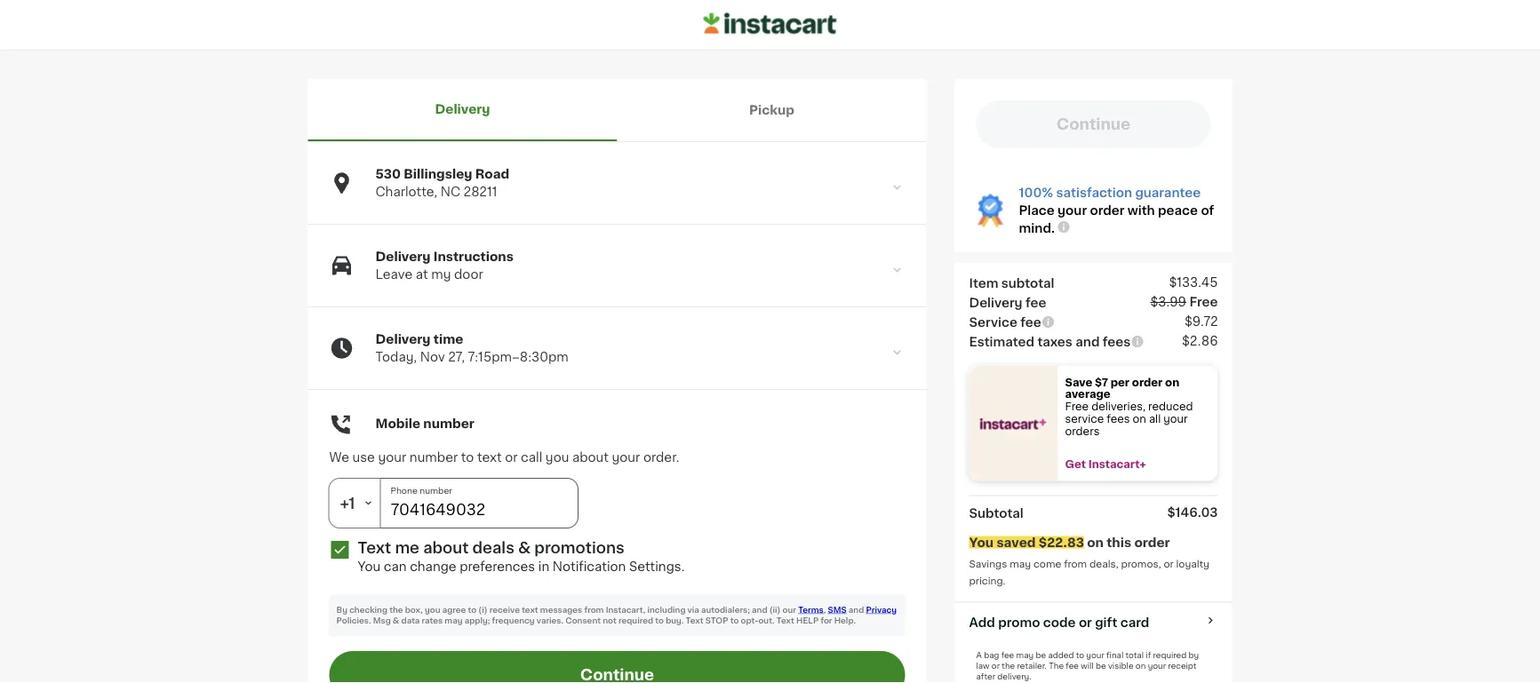 Task type: locate. For each thing, give the bounding box(es) containing it.
0 horizontal spatial &
[[393, 617, 399, 625]]

0 horizontal spatial the
[[390, 607, 403, 615]]

mobile number
[[376, 418, 475, 430]]

0 vertical spatial may
[[1010, 560, 1031, 569]]

add
[[969, 617, 995, 629]]

text
[[358, 541, 391, 556], [686, 617, 704, 625], [777, 617, 795, 625]]

via
[[688, 607, 699, 615]]

1 vertical spatial order
[[1132, 377, 1163, 387]]

(ii)
[[770, 607, 781, 615]]

1 vertical spatial you
[[358, 561, 381, 573]]

1 horizontal spatial required
[[1153, 652, 1187, 660]]

delivery inside delivery instructions leave at my door
[[376, 251, 431, 263]]

frequency
[[492, 617, 535, 625]]

1 horizontal spatial you
[[969, 537, 994, 549]]

free inside save $7 per order on average free deliveries, reduced service fees on all your orders
[[1065, 402, 1089, 412]]

text down via
[[686, 617, 704, 625]]

we use your number to text or call you about your order.
[[329, 452, 679, 464]]

the up delivery.
[[1002, 662, 1015, 670]]

privacy link
[[866, 607, 897, 615]]

text up frequency
[[522, 607, 538, 615]]

promotions
[[535, 541, 625, 556]]

your up will
[[1087, 652, 1105, 660]]

1 vertical spatial the
[[1002, 662, 1015, 670]]

1 horizontal spatial the
[[1002, 662, 1015, 670]]

or left loyalty on the bottom right of page
[[1164, 560, 1174, 569]]

notification
[[553, 561, 626, 573]]

free up service
[[1065, 402, 1089, 412]]

settings.
[[629, 561, 685, 573]]

from inside savings may come from deals, promos, or loyalty pricing.
[[1064, 560, 1087, 569]]

estimated taxes and fees
[[969, 336, 1131, 348]]

deals
[[473, 541, 515, 556]]

order.
[[644, 452, 679, 464]]

for
[[821, 617, 833, 625]]

may up 'retailer.'
[[1017, 652, 1034, 660]]

delivery up the today,
[[376, 333, 431, 346]]

law
[[977, 662, 990, 670]]

you
[[546, 452, 569, 464], [425, 607, 441, 615]]

0 vertical spatial required
[[619, 617, 654, 625]]

you saved $22.83 on this order
[[969, 537, 1170, 549]]

about up change
[[423, 541, 469, 556]]

savings may come from deals, promos, or loyalty pricing.
[[969, 560, 1212, 586]]

delivery fee
[[969, 296, 1047, 309]]

and up out. on the bottom of page
[[752, 607, 768, 615]]

to
[[461, 452, 474, 464], [468, 607, 477, 615], [655, 617, 664, 625], [731, 617, 739, 625], [1076, 652, 1085, 660]]

delivery up billingsley
[[435, 103, 490, 116]]

get instacart+ button
[[1058, 459, 1218, 471]]

order inside save $7 per order on average free deliveries, reduced service fees on all your orders
[[1132, 377, 1163, 387]]

be up 'retailer.'
[[1036, 652, 1046, 660]]

0 vertical spatial fees
[[1103, 336, 1131, 348]]

1 horizontal spatial and
[[849, 607, 864, 615]]

0 horizontal spatial and
[[752, 607, 768, 615]]

0 horizontal spatial text
[[477, 452, 502, 464]]

policies.
[[336, 617, 371, 625]]

guarantee
[[1136, 187, 1201, 199]]

0 vertical spatial free
[[1190, 296, 1218, 308]]

text
[[477, 452, 502, 464], [522, 607, 538, 615]]

0 vertical spatial order
[[1090, 204, 1125, 217]]

0 horizontal spatial required
[[619, 617, 654, 625]]

1 horizontal spatial text
[[522, 607, 538, 615]]

or down bag
[[992, 662, 1000, 670]]

per
[[1111, 377, 1130, 387]]

a
[[977, 652, 982, 660]]

2 vertical spatial may
[[1017, 652, 1034, 660]]

if
[[1146, 652, 1151, 660]]

1 vertical spatial fees
[[1107, 414, 1130, 424]]

1 vertical spatial may
[[445, 617, 463, 625]]

delivery instructions image
[[889, 262, 905, 278]]

number right mobile
[[423, 418, 475, 430]]

our
[[783, 607, 797, 615]]

number down mobile number at the left bottom of the page
[[410, 452, 458, 464]]

buy.
[[666, 617, 684, 625]]

delivery inside delivery button
[[435, 103, 490, 116]]

0 vertical spatial you
[[969, 537, 994, 549]]

on inside "a bag fee may be added to your final total if required by law or the retailer. the fee will be visible on your receipt after delivery."
[[1136, 662, 1146, 670]]

text left "call"
[[477, 452, 502, 464]]

be right will
[[1096, 662, 1106, 670]]

may inside savings may come from deals, promos, or loyalty pricing.
[[1010, 560, 1031, 569]]

delivery time image
[[889, 345, 905, 361]]

door
[[454, 268, 483, 281]]

text down our
[[777, 617, 795, 625]]

change
[[410, 561, 457, 573]]

0 horizontal spatial free
[[1065, 402, 1089, 412]]

you inside the by checking the box, you agree to (i) receive text messages from instacart, including via autodialers; and (ii) our terms , sms and privacy policies. msg & data rates may apply; frequency varies. consent not required to buy. text stop to opt-out. text help for help.
[[425, 607, 441, 615]]

1 horizontal spatial you
[[546, 452, 569, 464]]

the left box,
[[390, 607, 403, 615]]

deliveries,
[[1092, 402, 1146, 412]]

by checking the box, you agree to (i) receive text messages from instacart, including via autodialers; and (ii) our terms , sms and privacy policies. msg & data rates may apply; frequency varies. consent not required to buy. text stop to opt-out. text help for help.
[[336, 607, 897, 625]]

all
[[1149, 414, 1161, 424]]

you up rates
[[425, 607, 441, 615]]

you up savings
[[969, 537, 994, 549]]

free up $9.72
[[1190, 296, 1218, 308]]

1 horizontal spatial &
[[518, 541, 531, 556]]

27,
[[448, 351, 465, 364]]

delivery
[[435, 103, 490, 116], [376, 251, 431, 263], [969, 296, 1023, 309], [376, 333, 431, 346]]

not
[[603, 617, 617, 625]]

or inside savings may come from deals, promos, or loyalty pricing.
[[1164, 560, 1174, 569]]

on down total
[[1136, 662, 1146, 670]]

or left "gift"
[[1079, 617, 1092, 629]]

visible
[[1109, 662, 1134, 670]]

your
[[1058, 204, 1087, 217], [1164, 414, 1188, 424], [378, 452, 407, 464], [612, 452, 640, 464], [1087, 652, 1105, 660], [1148, 662, 1166, 670]]

1 vertical spatial text
[[522, 607, 538, 615]]

about
[[572, 452, 609, 464], [423, 541, 469, 556]]

order up promos,
[[1135, 537, 1170, 549]]

you inside text me about deals & promotions you can change preferences in notification settings.
[[358, 561, 381, 573]]

0 vertical spatial be
[[1036, 652, 1046, 660]]

home image
[[704, 10, 837, 37]]

7:15pm–8:30pm
[[468, 351, 569, 364]]

delivery inside delivery time today, nov 27, 7:15pm–8:30pm
[[376, 333, 431, 346]]

mobile
[[376, 418, 421, 430]]

gift
[[1095, 617, 1118, 629]]

required
[[619, 617, 654, 625], [1153, 652, 1187, 660]]

1 vertical spatial from
[[584, 607, 604, 615]]

to up will
[[1076, 652, 1085, 660]]

Phone number telephone field
[[380, 479, 578, 528]]

delivery.
[[998, 673, 1032, 681]]

save $7 per order on average free deliveries, reduced service fees on all your orders
[[1065, 377, 1196, 437]]

you right "call"
[[546, 452, 569, 464]]

add promo code or gift card button
[[969, 614, 1150, 632]]

100%
[[1019, 187, 1054, 199]]

at
[[416, 268, 428, 281]]

0 horizontal spatial you
[[358, 561, 381, 573]]

may
[[1010, 560, 1031, 569], [445, 617, 463, 625], [1017, 652, 1034, 660]]

or inside "a bag fee may be added to your final total if required by law or the retailer. the fee will be visible on your receipt after delivery."
[[992, 662, 1000, 670]]

from up consent
[[584, 607, 604, 615]]

you left can
[[358, 561, 381, 573]]

may down agree
[[445, 617, 463, 625]]

1 vertical spatial free
[[1065, 402, 1089, 412]]

the
[[390, 607, 403, 615], [1002, 662, 1015, 670]]

1 horizontal spatial from
[[1064, 560, 1087, 569]]

1 vertical spatial about
[[423, 541, 469, 556]]

be
[[1036, 652, 1046, 660], [1096, 662, 1106, 670]]

privacy
[[866, 607, 897, 615]]

from down you saved $22.83 on this order
[[1064, 560, 1087, 569]]

0 vertical spatial the
[[390, 607, 403, 615]]

1 vertical spatial &
[[393, 617, 399, 625]]

pricing.
[[969, 576, 1006, 586]]

apply;
[[465, 617, 490, 625]]

delivery up leave
[[376, 251, 431, 263]]

0 horizontal spatial you
[[425, 607, 441, 615]]

text me about deals & promotions you can change preferences in notification settings.
[[358, 541, 685, 573]]

1 vertical spatial required
[[1153, 652, 1187, 660]]

may inside "a bag fee may be added to your final total if required by law or the retailer. the fee will be visible on your receipt after delivery."
[[1017, 652, 1034, 660]]

billingsley
[[404, 168, 472, 180]]

delivery up service
[[969, 296, 1023, 309]]

the inside "a bag fee may be added to your final total if required by law or the retailer. the fee will be visible on your receipt after delivery."
[[1002, 662, 1015, 670]]

pickup button
[[617, 79, 927, 141]]

0 horizontal spatial about
[[423, 541, 469, 556]]

0 horizontal spatial text
[[358, 541, 391, 556]]

order right per
[[1132, 377, 1163, 387]]

your up more info about 100% satisfaction guarantee icon
[[1058, 204, 1087, 217]]

0 horizontal spatial be
[[1036, 652, 1046, 660]]

instacart,
[[606, 607, 646, 615]]

required down the instacart,
[[619, 617, 654, 625]]

from
[[1064, 560, 1087, 569], [584, 607, 604, 615]]

retailer.
[[1018, 662, 1047, 670]]

box,
[[405, 607, 423, 615]]

about right "call"
[[572, 452, 609, 464]]

satisfaction
[[1057, 187, 1133, 199]]

and up the help.
[[849, 607, 864, 615]]

on up deals,
[[1087, 537, 1104, 549]]

the inside the by checking the box, you agree to (i) receive text messages from instacart, including via autodialers; and (ii) our terms , sms and privacy policies. msg & data rates may apply; frequency varies. consent not required to buy. text stop to opt-out. text help for help.
[[390, 607, 403, 615]]

& right the msg
[[393, 617, 399, 625]]

order inside the place your order with peace of mind.
[[1090, 204, 1125, 217]]

fees
[[1103, 336, 1131, 348], [1107, 414, 1130, 424]]

your inside the place your order with peace of mind.
[[1058, 204, 1087, 217]]

your down reduced
[[1164, 414, 1188, 424]]

msg
[[373, 617, 391, 625]]

delivery button
[[308, 79, 617, 141]]

order down 100% satisfaction guarantee on the right of page
[[1090, 204, 1125, 217]]

fees down "deliveries,"
[[1107, 414, 1130, 424]]

& right deals
[[518, 541, 531, 556]]

1 vertical spatial be
[[1096, 662, 1106, 670]]

order
[[1090, 204, 1125, 217], [1132, 377, 1163, 387], [1135, 537, 1170, 549]]

1 vertical spatial you
[[425, 607, 441, 615]]

required up receipt
[[1153, 652, 1187, 660]]

0 vertical spatial from
[[1064, 560, 1087, 569]]

may down saved
[[1010, 560, 1031, 569]]

and right taxes
[[1076, 336, 1100, 348]]

$2.86
[[1182, 335, 1218, 347]]

fees up per
[[1103, 336, 1131, 348]]

0 vertical spatial &
[[518, 541, 531, 556]]

text up can
[[358, 541, 391, 556]]

rates
[[422, 617, 443, 625]]

get
[[1065, 460, 1086, 470]]

required inside the by checking the box, you agree to (i) receive text messages from instacart, including via autodialers; and (ii) our terms , sms and privacy policies. msg & data rates may apply; frequency varies. consent not required to buy. text stop to opt-out. text help for help.
[[619, 617, 654, 625]]

1 horizontal spatial about
[[572, 452, 609, 464]]

0 horizontal spatial from
[[584, 607, 604, 615]]



Task type: vqa. For each thing, say whether or not it's contained in the screenshot.
PRODUCT group for Stocking
no



Task type: describe. For each thing, give the bounding box(es) containing it.
$133.45
[[1169, 276, 1218, 288]]

get instacart+
[[1065, 460, 1147, 470]]

added
[[1048, 652, 1074, 660]]

$3.99 free
[[1151, 296, 1218, 308]]

varies.
[[537, 617, 564, 625]]

your right use
[[378, 452, 407, 464]]

preferences
[[460, 561, 535, 573]]

pickup
[[749, 104, 795, 116]]

0 vertical spatial text
[[477, 452, 502, 464]]

delivery for delivery instructions leave at my door
[[376, 251, 431, 263]]

& inside the by checking the box, you agree to (i) receive text messages from instacart, including via autodialers; and (ii) our terms , sms and privacy policies. msg & data rates may apply; frequency varies. consent not required to buy. text stop to opt-out. text help for help.
[[393, 617, 399, 625]]

autodialers;
[[701, 607, 750, 615]]

your left the order.
[[612, 452, 640, 464]]

consent
[[566, 617, 601, 625]]

after
[[977, 673, 996, 681]]

2 horizontal spatial and
[[1076, 336, 1100, 348]]

your inside save $7 per order on average free deliveries, reduced service fees on all your orders
[[1164, 414, 1188, 424]]

today,
[[376, 351, 417, 364]]

required inside "a bag fee may be added to your final total if required by law or the retailer. the fee will be visible on your receipt after delivery."
[[1153, 652, 1187, 660]]

100% satisfaction guarantee
[[1019, 187, 1201, 199]]

$146.03
[[1168, 506, 1218, 519]]

my
[[431, 268, 451, 281]]

can
[[384, 561, 407, 573]]

receive
[[490, 607, 520, 615]]

about inside text me about deals & promotions you can change preferences in notification settings.
[[423, 541, 469, 556]]

delivery instructions leave at my door
[[376, 251, 514, 281]]

a bag fee may be added to your final total if required by law or the retailer. the fee will be visible on your receipt after delivery.
[[977, 652, 1199, 681]]

or inside add promo code or gift card button
[[1079, 617, 1092, 629]]

0 vertical spatial you
[[546, 452, 569, 464]]

card
[[1121, 617, 1150, 629]]

mind.
[[1019, 222, 1055, 235]]

stop
[[706, 617, 729, 625]]

(i)
[[479, 607, 488, 615]]

,
[[824, 607, 826, 615]]

fee left will
[[1066, 662, 1079, 670]]

saved
[[997, 537, 1036, 549]]

savings
[[969, 560, 1008, 569]]

instacart+
[[1089, 460, 1147, 470]]

fees inside save $7 per order on average free deliveries, reduced service fees on all your orders
[[1107, 414, 1130, 424]]

promos,
[[1121, 560, 1162, 569]]

time
[[434, 333, 463, 346]]

2 horizontal spatial text
[[777, 617, 795, 625]]

total
[[1126, 652, 1144, 660]]

$9.72
[[1185, 315, 1218, 328]]

to down autodialers;
[[731, 617, 739, 625]]

service
[[969, 316, 1018, 329]]

$7
[[1095, 377, 1109, 387]]

reduced
[[1149, 402, 1193, 412]]

this
[[1107, 537, 1132, 549]]

may inside the by checking the box, you agree to (i) receive text messages from instacart, including via autodialers; and (ii) our terms , sms and privacy policies. msg & data rates may apply; frequency varies. consent not required to buy. text stop to opt-out. text help for help.
[[445, 617, 463, 625]]

leave
[[376, 268, 413, 281]]

continue button
[[329, 652, 905, 684]]

more info about 100% satisfaction guarantee image
[[1057, 220, 1071, 234]]

or left "call"
[[505, 452, 518, 464]]

with
[[1128, 204, 1155, 217]]

place
[[1019, 204, 1055, 217]]

bag
[[984, 652, 1000, 660]]

delivery for delivery time today, nov 27, 7:15pm–8:30pm
[[376, 333, 431, 346]]

delivery for delivery
[[435, 103, 490, 116]]

delivery address image
[[889, 180, 905, 196]]

1 vertical spatial number
[[410, 452, 458, 464]]

checking
[[349, 607, 388, 615]]

the
[[1049, 662, 1064, 670]]

save
[[1065, 377, 1093, 387]]

0 vertical spatial about
[[572, 452, 609, 464]]

average
[[1065, 389, 1111, 400]]

road
[[475, 168, 510, 180]]

delivery for delivery fee
[[969, 296, 1023, 309]]

nc
[[441, 186, 461, 198]]

nov
[[420, 351, 445, 364]]

on left all at the bottom of the page
[[1133, 414, 1147, 424]]

sms link
[[828, 607, 847, 615]]

+1
[[340, 496, 355, 511]]

2 vertical spatial order
[[1135, 537, 1170, 549]]

1 horizontal spatial free
[[1190, 296, 1218, 308]]

peace
[[1158, 204, 1198, 217]]

fee up estimated taxes and fees
[[1021, 316, 1042, 329]]

service fee
[[969, 316, 1042, 329]]

agree
[[442, 607, 466, 615]]

call
[[521, 452, 543, 464]]

will
[[1081, 662, 1094, 670]]

1 horizontal spatial be
[[1096, 662, 1106, 670]]

to up phone number phone field on the left of the page
[[461, 452, 474, 464]]

to left (i)
[[468, 607, 477, 615]]

taxes
[[1038, 336, 1073, 348]]

promo
[[998, 617, 1040, 629]]

item subtotal
[[969, 277, 1055, 289]]

& inside text me about deals & promotions you can change preferences in notification settings.
[[518, 541, 531, 556]]

messages
[[540, 607, 582, 615]]

Select a country button
[[329, 479, 380, 528]]

1 horizontal spatial text
[[686, 617, 704, 625]]

on up reduced
[[1166, 377, 1180, 387]]

to down including
[[655, 617, 664, 625]]

fee right bag
[[1002, 652, 1015, 660]]

opt-
[[741, 617, 759, 625]]

your down if
[[1148, 662, 1166, 670]]

text inside the by checking the box, you agree to (i) receive text messages from instacart, including via autodialers; and (ii) our terms , sms and privacy policies. msg & data rates may apply; frequency varies. consent not required to buy. text stop to opt-out. text help for help.
[[522, 607, 538, 615]]

fee down subtotal
[[1026, 296, 1047, 309]]

subtotal
[[969, 507, 1024, 520]]

by
[[1189, 652, 1199, 660]]

0 vertical spatial number
[[423, 418, 475, 430]]

to inside "a bag fee may be added to your final total if required by law or the retailer. the fee will be visible on your receipt after delivery."
[[1076, 652, 1085, 660]]

item
[[969, 277, 999, 289]]

delivery time today, nov 27, 7:15pm–8:30pm
[[376, 333, 569, 364]]

code
[[1044, 617, 1076, 629]]

use
[[353, 452, 375, 464]]

estimated
[[969, 336, 1035, 348]]

we
[[329, 452, 349, 464]]

receipt
[[1168, 662, 1197, 670]]

out.
[[759, 617, 775, 625]]

terms link
[[798, 607, 824, 615]]

instructions
[[434, 251, 514, 263]]

of
[[1201, 204, 1215, 217]]

text inside text me about deals & promotions you can change preferences in notification settings.
[[358, 541, 391, 556]]

loyalty
[[1177, 560, 1210, 569]]

continue
[[580, 668, 654, 683]]

orders
[[1065, 426, 1100, 437]]

add promo code or gift card
[[969, 617, 1150, 629]]

from inside the by checking the box, you agree to (i) receive text messages from instacart, including via autodialers; and (ii) our terms , sms and privacy policies. msg & data rates may apply; frequency varies. consent not required to buy. text stop to opt-out. text help for help.
[[584, 607, 604, 615]]



